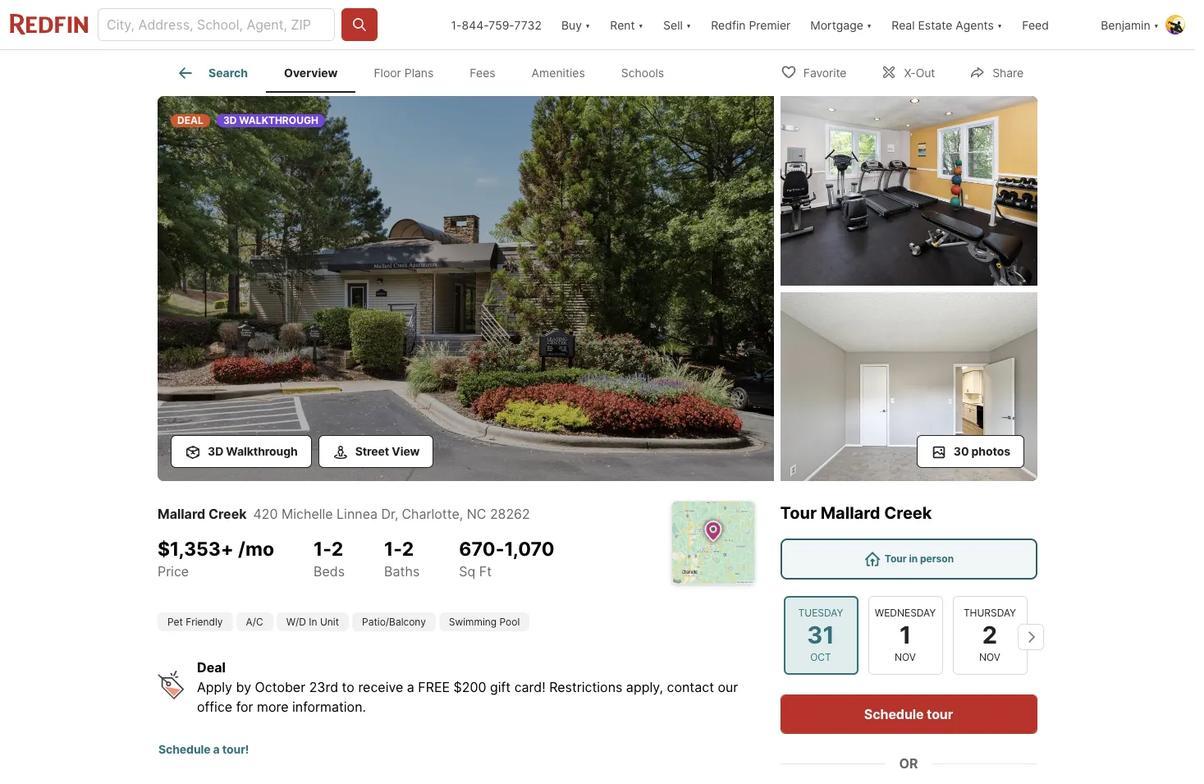 Task type: vqa. For each thing, say whether or not it's contained in the screenshot.
Rent ▾
yes



Task type: locate. For each thing, give the bounding box(es) containing it.
2 inside 1-2 baths
[[402, 538, 414, 561]]

in
[[910, 553, 919, 565]]

0 vertical spatial schedule
[[865, 706, 925, 723]]

1- up beds
[[314, 538, 331, 561]]

28262
[[490, 506, 530, 522]]

, left nc
[[460, 506, 463, 522]]

mallard up tour in person list box
[[821, 503, 881, 523]]

estate
[[918, 18, 953, 32]]

tuesday 31 oct
[[799, 607, 844, 664]]

1 vertical spatial a
[[213, 742, 220, 756]]

w/d in unit
[[286, 616, 339, 628]]

sell ▾ button
[[664, 0, 692, 49]]

1- inside 1-2 beds
[[314, 538, 331, 561]]

dr
[[381, 506, 395, 522]]

michelle
[[282, 506, 333, 522]]

1 horizontal spatial a
[[407, 679, 415, 696]]

30 photos button
[[917, 435, 1025, 468]]

0 horizontal spatial nov
[[896, 651, 917, 664]]

wednesday 1 nov
[[876, 607, 937, 664]]

1 vertical spatial 3d
[[208, 444, 224, 458]]

, left charlotte
[[395, 506, 399, 522]]

1 vertical spatial tour
[[885, 553, 907, 565]]

1-844-759-7732
[[451, 18, 542, 32]]

schedule left tour!
[[158, 742, 211, 756]]

tour in person list box
[[781, 539, 1038, 580]]

schedule for schedule a tour!
[[158, 742, 211, 756]]

2 up beds
[[331, 538, 343, 561]]

nov inside the 'thursday 2 nov'
[[980, 651, 1001, 664]]

3d
[[223, 114, 237, 126], [208, 444, 224, 458]]

tab list
[[158, 50, 696, 93]]

nov down 1
[[896, 651, 917, 664]]

1 horizontal spatial tour
[[885, 553, 907, 565]]

1-
[[451, 18, 462, 32], [314, 538, 331, 561], [384, 538, 402, 561]]

deal
[[197, 659, 226, 676]]

user photo image
[[1166, 15, 1186, 34]]

1 , from the left
[[395, 506, 399, 522]]

$1,353+
[[158, 538, 234, 561]]

sell ▾ button
[[654, 0, 701, 49]]

tour inside option
[[885, 553, 907, 565]]

1- inside 1-2 baths
[[384, 538, 402, 561]]

▾
[[585, 18, 591, 32], [638, 18, 644, 32], [686, 18, 692, 32], [867, 18, 872, 32], [998, 18, 1003, 32], [1154, 18, 1159, 32]]

$200
[[454, 679, 487, 696]]

1 horizontal spatial nov
[[980, 651, 1001, 664]]

feed button
[[1013, 0, 1091, 49]]

1- left 759-
[[451, 18, 462, 32]]

street view
[[355, 444, 420, 458]]

2 for 1-2 beds
[[331, 538, 343, 561]]

2 horizontal spatial 1-
[[451, 18, 462, 32]]

▾ right buy at the top of page
[[585, 18, 591, 32]]

tour in person
[[885, 553, 955, 565]]

2 up baths
[[402, 538, 414, 561]]

670-1,070 sq ft
[[459, 538, 555, 579]]

card!
[[515, 679, 546, 696]]

in
[[309, 616, 317, 628]]

6 ▾ from the left
[[1154, 18, 1159, 32]]

benjamin
[[1101, 18, 1151, 32]]

3 ▾ from the left
[[686, 18, 692, 32]]

3d left walkthrough
[[208, 444, 224, 458]]

0 vertical spatial tour
[[781, 503, 818, 523]]

1 ▾ from the left
[[585, 18, 591, 32]]

schedule tour
[[865, 706, 954, 723]]

submit search image
[[352, 16, 368, 33]]

3d inside button
[[208, 444, 224, 458]]

2 down thursday
[[983, 621, 998, 649]]

deal
[[177, 114, 204, 126]]

buy ▾ button
[[552, 0, 601, 49]]

favorite button
[[767, 55, 861, 88]]

1 horizontal spatial mallard
[[821, 503, 881, 523]]

street
[[355, 444, 389, 458]]

1 vertical spatial schedule
[[158, 742, 211, 756]]

x-
[[904, 65, 916, 79]]

thursday
[[964, 607, 1017, 619]]

,
[[395, 506, 399, 522], [460, 506, 463, 522]]

a left free
[[407, 679, 415, 696]]

1 horizontal spatial 2
[[402, 538, 414, 561]]

2 for 1-2 baths
[[402, 538, 414, 561]]

amenities tab
[[514, 53, 603, 93]]

tour for tour in person
[[885, 553, 907, 565]]

2
[[331, 538, 343, 561], [402, 538, 414, 561], [983, 621, 998, 649]]

nov
[[896, 651, 917, 664], [980, 651, 1001, 664]]

▾ right rent
[[638, 18, 644, 32]]

0 horizontal spatial schedule
[[158, 742, 211, 756]]

receive
[[358, 679, 403, 696]]

3d right deal
[[223, 114, 237, 126]]

a
[[407, 679, 415, 696], [213, 742, 220, 756]]

image image
[[158, 96, 774, 481], [781, 96, 1038, 285], [781, 292, 1038, 481]]

2 nov from the left
[[980, 651, 1001, 664]]

▾ right mortgage
[[867, 18, 872, 32]]

City, Address, School, Agent, ZIP search field
[[98, 8, 335, 41]]

x-out
[[904, 65, 935, 79]]

1 horizontal spatial 1-
[[384, 538, 402, 561]]

rent ▾ button
[[601, 0, 654, 49]]

1- up baths
[[384, 538, 402, 561]]

0 vertical spatial 3d
[[223, 114, 237, 126]]

0 horizontal spatial creek
[[208, 506, 247, 522]]

a inside button
[[213, 742, 220, 756]]

1,070
[[505, 538, 555, 561]]

0 horizontal spatial 2
[[331, 538, 343, 561]]

buy ▾
[[562, 18, 591, 32]]

restrictions
[[549, 679, 623, 696]]

tuesday
[[799, 607, 844, 619]]

4 ▾ from the left
[[867, 18, 872, 32]]

0 horizontal spatial a
[[213, 742, 220, 756]]

▾ for buy ▾
[[585, 18, 591, 32]]

1 horizontal spatial ,
[[460, 506, 463, 522]]

schedule left tour
[[865, 706, 925, 723]]

0 horizontal spatial mallard
[[158, 506, 205, 522]]

walkthrough
[[239, 114, 319, 126]]

patio/balcony
[[362, 616, 426, 628]]

fees
[[470, 66, 496, 80]]

3d walkthrough
[[208, 444, 298, 458]]

0 horizontal spatial ,
[[395, 506, 399, 522]]

nov down thursday
[[980, 651, 1001, 664]]

schedule a tour!
[[158, 742, 249, 756]]

premier
[[749, 18, 791, 32]]

real estate agents ▾
[[892, 18, 1003, 32]]

2 horizontal spatial 2
[[983, 621, 998, 649]]

creek up in
[[885, 503, 933, 523]]

creek
[[885, 503, 933, 523], [208, 506, 247, 522]]

tour!
[[222, 742, 249, 756]]

1 horizontal spatial schedule
[[865, 706, 925, 723]]

mallard
[[821, 503, 881, 523], [158, 506, 205, 522]]

▾ right agents
[[998, 18, 1003, 32]]

5 ▾ from the left
[[998, 18, 1003, 32]]

real
[[892, 18, 915, 32]]

real estate agents ▾ button
[[882, 0, 1013, 49]]

30 photos
[[954, 444, 1011, 458]]

out
[[916, 65, 935, 79]]

759-
[[489, 18, 514, 32]]

benjamin ▾
[[1101, 18, 1159, 32]]

2 ▾ from the left
[[638, 18, 644, 32]]

schedule for schedule tour
[[865, 706, 925, 723]]

0 vertical spatial a
[[407, 679, 415, 696]]

gift
[[490, 679, 511, 696]]

mallard up $1,353+
[[158, 506, 205, 522]]

1-2 beds
[[314, 538, 345, 579]]

nov inside wednesday 1 nov
[[896, 651, 917, 664]]

a left tour!
[[213, 742, 220, 756]]

1- for 1-2 baths
[[384, 538, 402, 561]]

2 inside 1-2 beds
[[331, 538, 343, 561]]

creek left the '420'
[[208, 506, 247, 522]]

tour for tour mallard creek
[[781, 503, 818, 523]]

▾ right the sell
[[686, 18, 692, 32]]

2 inside the 'thursday 2 nov'
[[983, 621, 998, 649]]

1 nov from the left
[[896, 651, 917, 664]]

linnea
[[337, 506, 378, 522]]

▾ left user photo
[[1154, 18, 1159, 32]]

search
[[209, 66, 248, 80]]

plans
[[405, 66, 434, 80]]

0 horizontal spatial 1-
[[314, 538, 331, 561]]

7732
[[514, 18, 542, 32]]

charlotte
[[402, 506, 460, 522]]

for
[[236, 699, 253, 715]]

0 horizontal spatial tour
[[781, 503, 818, 523]]



Task type: describe. For each thing, give the bounding box(es) containing it.
▾ for rent ▾
[[638, 18, 644, 32]]

sq
[[459, 563, 476, 579]]

apply,
[[626, 679, 664, 696]]

street view button
[[318, 435, 434, 468]]

pet
[[168, 616, 183, 628]]

tour mallard creek
[[781, 503, 933, 523]]

floor plans
[[374, 66, 434, 80]]

more
[[257, 699, 289, 715]]

walkthrough
[[226, 444, 298, 458]]

rent ▾ button
[[610, 0, 644, 49]]

share button
[[956, 55, 1038, 88]]

contact
[[667, 679, 714, 696]]

buy ▾ button
[[562, 0, 591, 49]]

2 , from the left
[[460, 506, 463, 522]]

tab list containing search
[[158, 50, 696, 93]]

apply
[[197, 679, 232, 696]]

fees tab
[[452, 53, 514, 93]]

schedule tour button
[[781, 695, 1038, 734]]

swimming pool
[[449, 616, 520, 628]]

3d walkthrough
[[223, 114, 319, 126]]

30
[[954, 444, 969, 458]]

our
[[718, 679, 738, 696]]

▾ for mortgage ▾
[[867, 18, 872, 32]]

view
[[392, 444, 420, 458]]

office
[[197, 699, 232, 715]]

information.
[[292, 699, 366, 715]]

overview
[[284, 66, 338, 80]]

amenities
[[532, 66, 585, 80]]

favorite
[[804, 65, 847, 79]]

nov for 1
[[896, 651, 917, 664]]

tour in person option
[[781, 539, 1038, 580]]

sell
[[664, 18, 683, 32]]

rent ▾
[[610, 18, 644, 32]]

1-844-759-7732 link
[[451, 18, 542, 32]]

person
[[921, 553, 955, 565]]

/mo
[[238, 538, 274, 561]]

1-2 baths
[[384, 538, 420, 579]]

1- for 1-844-759-7732
[[451, 18, 462, 32]]

ft
[[479, 563, 492, 579]]

redfin premier button
[[701, 0, 801, 49]]

rent
[[610, 18, 635, 32]]

w/d
[[286, 616, 306, 628]]

a inside deal apply by october 23rd to receive a free $200 gift card! restrictions apply, contact our office for more information.
[[407, 679, 415, 696]]

▾ for benjamin ▾
[[1154, 18, 1159, 32]]

deal apply by october 23rd to receive a free $200 gift card! restrictions apply, contact our office for more information.
[[197, 659, 738, 715]]

schedule a tour! button
[[158, 730, 250, 769]]

mortgage
[[811, 18, 864, 32]]

oct
[[811, 651, 832, 664]]

$1,353+ /mo price
[[158, 538, 274, 579]]

wednesday
[[876, 607, 937, 619]]

▾ for sell ▾
[[686, 18, 692, 32]]

x-out button
[[867, 55, 949, 88]]

next image
[[1018, 624, 1044, 650]]

overview tab
[[266, 53, 356, 93]]

floor plans tab
[[356, 53, 452, 93]]

buy
[[562, 18, 582, 32]]

schools
[[621, 66, 664, 80]]

free
[[418, 679, 450, 696]]

october
[[255, 679, 306, 696]]

pool
[[500, 616, 520, 628]]

mortgage ▾ button
[[801, 0, 882, 49]]

670-
[[459, 538, 505, 561]]

2 for thursday 2 nov
[[983, 621, 998, 649]]

mallard creek 420 michelle linnea dr , charlotte , nc 28262
[[158, 506, 530, 522]]

map entry image
[[673, 502, 755, 584]]

nc
[[467, 506, 486, 522]]

beds
[[314, 563, 345, 579]]

schools tab
[[603, 53, 682, 93]]

unit
[[320, 616, 339, 628]]

3d for 3d walkthrough
[[208, 444, 224, 458]]

feed
[[1023, 18, 1049, 32]]

friendly
[[186, 616, 223, 628]]

mortgage ▾ button
[[811, 0, 872, 49]]

photos
[[972, 444, 1011, 458]]

a/c
[[246, 616, 263, 628]]

23rd
[[309, 679, 338, 696]]

mortgage ▾
[[811, 18, 872, 32]]

tour
[[928, 706, 954, 723]]

3d for 3d walkthrough
[[223, 114, 237, 126]]

31
[[808, 621, 835, 649]]

1- for 1-2 beds
[[314, 538, 331, 561]]

to
[[342, 679, 355, 696]]

thursday 2 nov
[[964, 607, 1017, 664]]

agents
[[956, 18, 994, 32]]

420
[[253, 506, 278, 522]]

share
[[993, 65, 1024, 79]]

1 horizontal spatial creek
[[885, 503, 933, 523]]

redfin premier
[[711, 18, 791, 32]]

nov for 2
[[980, 651, 1001, 664]]

by
[[236, 679, 251, 696]]

price
[[158, 563, 189, 579]]



